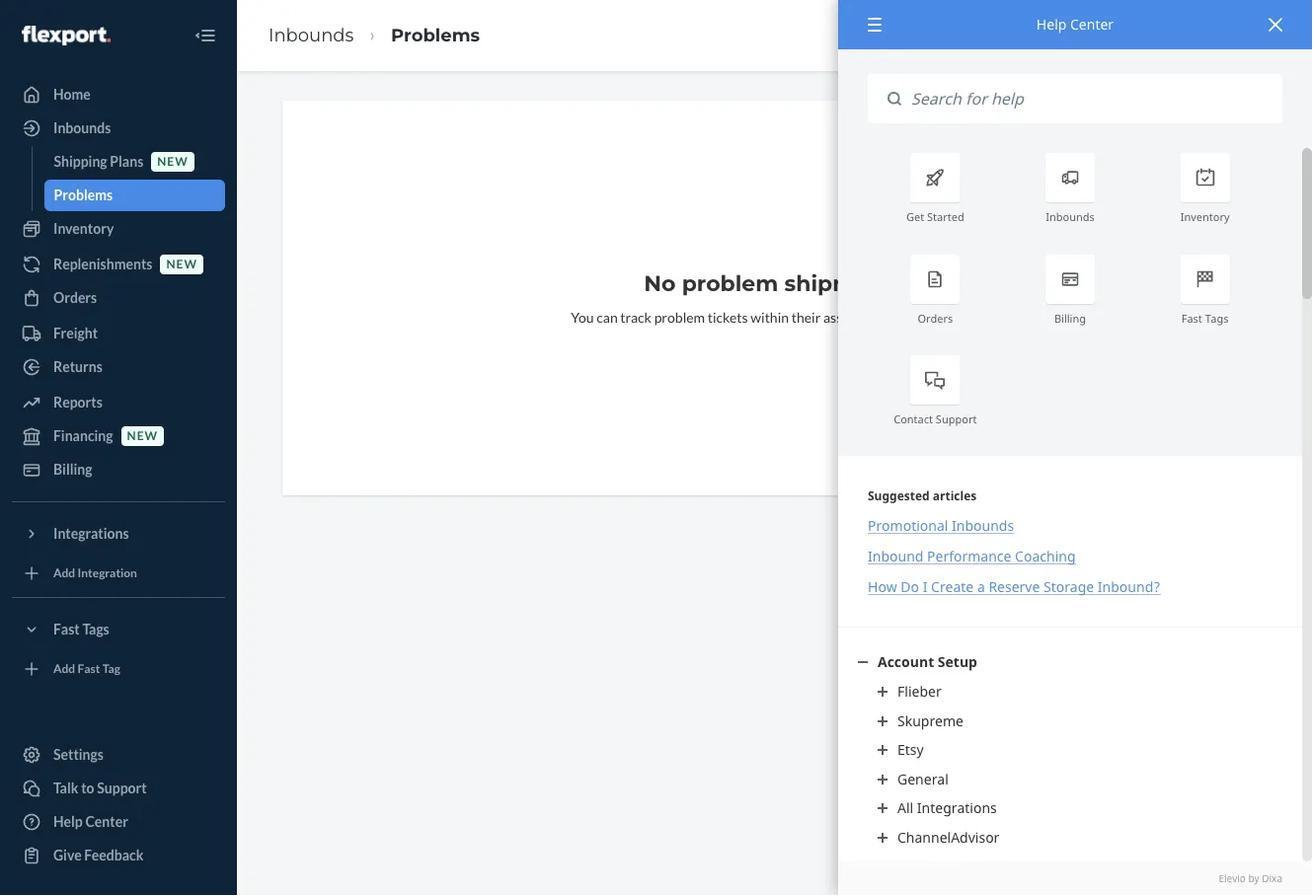 Task type: locate. For each thing, give the bounding box(es) containing it.
0 horizontal spatial support
[[97, 780, 147, 797]]

fast tags
[[1182, 311, 1229, 326], [53, 621, 109, 638]]

home
[[53, 86, 91, 103]]

help center down to
[[53, 814, 128, 830]]

help up give
[[53, 814, 83, 830]]

0 vertical spatial problems link
[[391, 24, 480, 46]]

contact support
[[894, 412, 977, 427]]

2 vertical spatial fast
[[78, 662, 100, 677]]

inbounds inside breadcrumbs navigation
[[269, 24, 354, 46]]

1 horizontal spatial problems link
[[391, 24, 480, 46]]

talk to support
[[53, 780, 147, 797]]

1 vertical spatial problems link
[[44, 180, 225, 211]]

new for financing
[[127, 429, 158, 444]]

1 horizontal spatial fast tags
[[1182, 311, 1229, 326]]

coaching
[[1015, 547, 1076, 566]]

new up orders link
[[166, 257, 197, 272]]

0 horizontal spatial tags
[[82, 621, 109, 638]]

1 horizontal spatial orders
[[918, 311, 953, 326]]

0 horizontal spatial inbounds link
[[12, 113, 225, 144]]

0 vertical spatial orders
[[53, 289, 97, 306]]

add fast tag
[[53, 662, 120, 677]]

support
[[936, 412, 977, 427], [97, 780, 147, 797]]

help center up search search box
[[1037, 15, 1114, 34]]

1 vertical spatial help center
[[53, 814, 128, 830]]

how
[[868, 578, 897, 597]]

1 vertical spatial support
[[97, 780, 147, 797]]

help up search search box
[[1037, 15, 1067, 34]]

1 vertical spatial help
[[53, 814, 83, 830]]

replenishments
[[53, 256, 152, 273]]

flieber
[[897, 682, 942, 701]]

0 horizontal spatial billing
[[53, 461, 92, 478]]

setup
[[938, 653, 977, 672]]

no problem shipments
[[644, 271, 905, 297]]

sellbrite link
[[878, 858, 1263, 877]]

started
[[927, 210, 964, 225]]

0 vertical spatial tags
[[1205, 311, 1229, 326]]

orders right associated
[[918, 311, 953, 326]]

1 vertical spatial integrations
[[917, 799, 997, 818]]

etsy
[[897, 741, 924, 759]]

help center inside help center link
[[53, 814, 128, 830]]

freight link
[[12, 318, 225, 350]]

i
[[923, 578, 928, 597]]

0 vertical spatial help center
[[1037, 15, 1114, 34]]

inventory
[[1181, 210, 1230, 225], [53, 220, 114, 237]]

0 horizontal spatial inventory
[[53, 220, 114, 237]]

0 vertical spatial problems
[[391, 24, 480, 46]]

feedback
[[84, 847, 144, 864]]

1 horizontal spatial billing
[[1054, 311, 1086, 326]]

problem up tickets
[[682, 271, 778, 297]]

breadcrumbs navigation
[[253, 7, 496, 65]]

shipments
[[784, 271, 905, 297]]

help
[[1037, 15, 1067, 34], [53, 814, 83, 830]]

center up search search box
[[1070, 15, 1114, 34]]

freight
[[53, 325, 98, 342]]

integrations
[[53, 525, 129, 542], [917, 799, 997, 818]]

1 horizontal spatial tags
[[1205, 311, 1229, 326]]

problem
[[682, 271, 778, 297], [654, 309, 705, 326]]

shipping
[[54, 153, 107, 170]]

flexport logo image
[[22, 25, 110, 45]]

2 vertical spatial new
[[127, 429, 158, 444]]

Search search field
[[901, 74, 1283, 124]]

new right plans
[[157, 154, 188, 169]]

0 vertical spatial help
[[1037, 15, 1067, 34]]

add left integration
[[53, 566, 75, 581]]

all integrations
[[897, 799, 997, 818]]

0 vertical spatial new
[[157, 154, 188, 169]]

inbounds
[[269, 24, 354, 46], [53, 119, 111, 136], [1046, 210, 1095, 225], [952, 517, 1014, 536]]

support down settings link
[[97, 780, 147, 797]]

how do i create a reserve storage inbound?
[[868, 578, 1161, 597]]

new for replenishments
[[166, 257, 197, 272]]

integrations up channeladvisor on the right bottom of the page
[[917, 799, 997, 818]]

1 vertical spatial fast tags
[[53, 621, 109, 638]]

help center
[[1037, 15, 1114, 34], [53, 814, 128, 830]]

0 vertical spatial inbounds link
[[269, 24, 354, 46]]

orders
[[53, 289, 97, 306], [918, 311, 953, 326]]

add left tag at left bottom
[[53, 662, 75, 677]]

1 horizontal spatial support
[[936, 412, 977, 427]]

0 vertical spatial integrations
[[53, 525, 129, 542]]

1 vertical spatial add
[[53, 662, 75, 677]]

2 add from the top
[[53, 662, 75, 677]]

1 vertical spatial problem
[[654, 309, 705, 326]]

get
[[906, 210, 924, 225]]

inbounds link
[[269, 24, 354, 46], [12, 113, 225, 144]]

1 horizontal spatial inventory
[[1181, 210, 1230, 225]]

problems link
[[391, 24, 480, 46], [44, 180, 225, 211]]

problem down no
[[654, 309, 705, 326]]

shipping plans
[[54, 153, 143, 170]]

etsy link
[[878, 741, 1263, 760]]

1 vertical spatial inbounds link
[[12, 113, 225, 144]]

new down reports 'link'
[[127, 429, 158, 444]]

integrations button
[[12, 518, 225, 550]]

problems
[[391, 24, 480, 46], [54, 187, 113, 203]]

support right contact
[[936, 412, 977, 427]]

performance
[[927, 547, 1012, 566]]

new
[[157, 154, 188, 169], [166, 257, 197, 272], [127, 429, 158, 444]]

0 horizontal spatial orders
[[53, 289, 97, 306]]

0 vertical spatial fast tags
[[1182, 311, 1229, 326]]

account setup
[[878, 653, 977, 672]]

suggested articles
[[868, 488, 977, 505]]

0 vertical spatial add
[[53, 566, 75, 581]]

tag
[[102, 662, 120, 677]]

settings
[[53, 746, 104, 763]]

1 vertical spatial new
[[166, 257, 197, 272]]

1 vertical spatial fast
[[53, 621, 80, 638]]

1 add from the top
[[53, 566, 75, 581]]

billing
[[1054, 311, 1086, 326], [53, 461, 92, 478]]

0 vertical spatial fast
[[1182, 311, 1202, 326]]

0 horizontal spatial problems
[[54, 187, 113, 203]]

0 horizontal spatial help center
[[53, 814, 128, 830]]

0 vertical spatial billing
[[1054, 311, 1086, 326]]

tickets
[[708, 309, 748, 326]]

integrations up add integration
[[53, 525, 129, 542]]

settings link
[[12, 740, 225, 771]]

inbound
[[868, 547, 924, 566]]

0 horizontal spatial help
[[53, 814, 83, 830]]

0 horizontal spatial integrations
[[53, 525, 129, 542]]

inventory link
[[12, 213, 225, 245]]

1 vertical spatial center
[[85, 814, 128, 830]]

0 vertical spatial center
[[1070, 15, 1114, 34]]

0 horizontal spatial fast tags
[[53, 621, 109, 638]]

account
[[878, 653, 934, 672]]

add
[[53, 566, 75, 581], [53, 662, 75, 677]]

dixa
[[1262, 872, 1283, 885]]

1 horizontal spatial inbounds link
[[269, 24, 354, 46]]

give
[[53, 847, 82, 864]]

center down talk to support
[[85, 814, 128, 830]]

1 horizontal spatial help center
[[1037, 15, 1114, 34]]

fast
[[1182, 311, 1202, 326], [53, 621, 80, 638], [78, 662, 100, 677]]

skupreme link
[[878, 711, 1263, 731]]

1 horizontal spatial problems
[[391, 24, 480, 46]]

to
[[81, 780, 94, 797]]

center
[[1070, 15, 1114, 34], [85, 814, 128, 830]]

1 vertical spatial tags
[[82, 621, 109, 638]]

orders up 'freight'
[[53, 289, 97, 306]]



Task type: vqa. For each thing, say whether or not it's contained in the screenshot.
Skupreme link
yes



Task type: describe. For each thing, give the bounding box(es) containing it.
inbound performance coaching
[[868, 547, 1076, 566]]

track
[[620, 309, 652, 326]]

fast tags button
[[12, 614, 225, 646]]

integration
[[78, 566, 137, 581]]

0 vertical spatial problem
[[682, 271, 778, 297]]

1 vertical spatial billing
[[53, 461, 92, 478]]

1 horizontal spatial center
[[1070, 15, 1114, 34]]

new for shipping plans
[[157, 154, 188, 169]]

problems inside breadcrumbs navigation
[[391, 24, 480, 46]]

home link
[[12, 79, 225, 111]]

integrations inside dropdown button
[[53, 525, 129, 542]]

inbounds link inside breadcrumbs navigation
[[269, 24, 354, 46]]

1 vertical spatial orders
[[918, 311, 953, 326]]

flieber link
[[878, 682, 1263, 702]]

create
[[931, 578, 974, 597]]

articles
[[933, 488, 977, 505]]

you can track problem tickets within their associated shipping plans.
[[571, 309, 978, 326]]

you
[[571, 309, 594, 326]]

sellbrite
[[897, 858, 951, 876]]

financing
[[53, 428, 113, 444]]

0 horizontal spatial center
[[85, 814, 128, 830]]

add integration
[[53, 566, 137, 581]]

1 horizontal spatial integrations
[[917, 799, 997, 818]]

reports
[[53, 394, 102, 411]]

0 vertical spatial support
[[936, 412, 977, 427]]

talk
[[53, 780, 78, 797]]

get started
[[906, 210, 964, 225]]

channeladvisor
[[897, 828, 1000, 847]]

can
[[597, 309, 618, 326]]

close navigation image
[[194, 24, 217, 47]]

plans
[[110, 153, 143, 170]]

promotional inbounds
[[868, 517, 1014, 536]]

billing link
[[12, 454, 225, 486]]

a
[[977, 578, 985, 597]]

suggested
[[868, 488, 930, 505]]

account setup link
[[858, 653, 1283, 672]]

reports link
[[12, 387, 225, 419]]

returns link
[[12, 351, 225, 383]]

add integration link
[[12, 558, 225, 589]]

add fast tag link
[[12, 654, 225, 685]]

0 horizontal spatial problems link
[[44, 180, 225, 211]]

returns
[[53, 358, 103, 375]]

elevio by dixa link
[[868, 872, 1283, 886]]

inbound?
[[1098, 578, 1161, 597]]

associated
[[823, 309, 887, 326]]

1 horizontal spatial help
[[1037, 15, 1067, 34]]

within
[[751, 309, 789, 326]]

contact
[[894, 412, 933, 427]]

give feedback
[[53, 847, 144, 864]]

help center link
[[12, 807, 225, 838]]

their
[[792, 309, 821, 326]]

help inside help center link
[[53, 814, 83, 830]]

fast inside dropdown button
[[53, 621, 80, 638]]

do
[[901, 578, 919, 597]]

inventory inside inventory link
[[53, 220, 114, 237]]

add for add fast tag
[[53, 662, 75, 677]]

elevio by dixa
[[1219, 872, 1283, 885]]

tags inside fast tags dropdown button
[[82, 621, 109, 638]]

general
[[897, 770, 949, 789]]

talk to support button
[[12, 773, 225, 805]]

promotional
[[868, 517, 948, 536]]

reserve
[[989, 578, 1040, 597]]

elevio
[[1219, 872, 1246, 885]]

1 vertical spatial problems
[[54, 187, 113, 203]]

channeladvisor link
[[878, 828, 1263, 848]]

shipping
[[890, 309, 941, 326]]

all
[[897, 799, 913, 818]]

by
[[1248, 872, 1259, 885]]

all integrations link
[[878, 799, 1263, 818]]

plans.
[[943, 309, 978, 326]]

general link
[[878, 770, 1263, 789]]

fast tags inside dropdown button
[[53, 621, 109, 638]]

add for add integration
[[53, 566, 75, 581]]

no
[[644, 271, 676, 297]]

support inside button
[[97, 780, 147, 797]]

storage
[[1044, 578, 1094, 597]]

skupreme
[[897, 711, 964, 730]]

give feedback button
[[12, 840, 225, 872]]

orders link
[[12, 282, 225, 314]]



